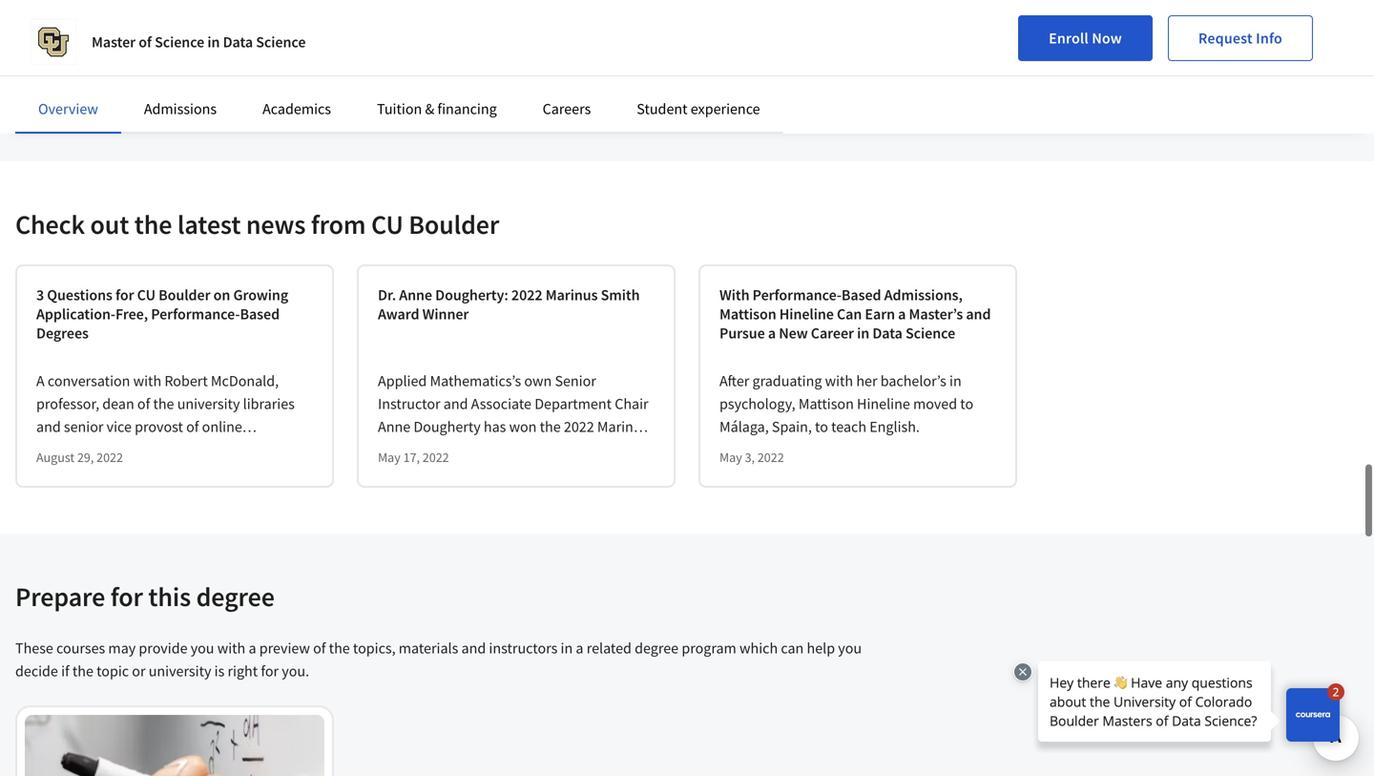 Task type: describe. For each thing, give the bounding box(es) containing it.
latest
[[177, 208, 241, 241]]

performance- inside with performance-based admissions, mattison hineline can earn a master's and pursue a new career in data science
[[753, 285, 842, 304]]

a left new
[[768, 324, 776, 343]]

spain,
[[772, 417, 812, 436]]

a left the related
[[576, 639, 584, 658]]

instructor
[[378, 394, 441, 413]]

for inside 3 questions for cu boulder on growing application-free, performance-based degrees
[[116, 285, 134, 304]]

prepare
[[15, 580, 105, 613]]

pre-
[[290, 94, 316, 113]]

english.
[[870, 417, 920, 436]]

applied mathematics's own senior instructor and associate department chair anne dougherty has won the 2022 marinus smith award.
[[378, 371, 649, 459]]

pursue
[[720, 324, 765, 343]]

1 vertical spatial degree
[[196, 580, 275, 613]]

may for applied mathematics's own senior instructor and associate department chair anne dougherty has won the 2022 marinus smith award.
[[378, 449, 401, 466]]

and inside with performance-based admissions, mattison hineline can earn a master's and pursue a new career in data science
[[966, 304, 991, 324]]

degree inside these courses may provide you with a preview of the topics, materials and instructors in a related degree program which can help you decide if the topic or university is right for you.
[[635, 639, 679, 658]]

mathematics's
[[430, 371, 521, 390]]

help
[[807, 639, 835, 658]]

experience
[[691, 99, 760, 118]]

&
[[425, 99, 435, 118]]

award
[[378, 304, 420, 324]]

vice
[[107, 417, 132, 436]]

now
[[1092, 29, 1123, 48]]

may 3, 2022
[[720, 449, 784, 466]]

professor,
[[36, 394, 99, 413]]

with for of
[[133, 371, 162, 390]]

preview
[[259, 639, 310, 658]]

marinus inside 'dr. anne dougherty: 2022 marinus smith award winner'
[[546, 285, 598, 304]]

1 horizontal spatial may
[[456, 94, 483, 113]]

cu inside 3 questions for cu boulder on growing application-free, performance-based degrees
[[137, 285, 156, 304]]

3
[[36, 285, 44, 304]]

august
[[36, 449, 75, 466]]

dougherty
[[414, 417, 481, 436]]

in up admissions link
[[208, 32, 220, 52]]

may for after graduating with her bachelor's in psychology, mattison hineline moved to málaga, spain, to teach english.
[[720, 449, 743, 466]]

based inside with performance-based admissions, mattison hineline can earn a master's and pursue a new career in data science
[[842, 285, 882, 304]]

performance- inside 3 questions for cu boulder on growing application-free, performance-based degrees
[[151, 304, 240, 324]]

education.
[[36, 440, 104, 459]]

has
[[484, 417, 506, 436]]

may 17, 2022
[[378, 449, 449, 466]]

the right if
[[72, 661, 93, 681]]

0 horizontal spatial data
[[223, 32, 253, 52]]

2022 for a conversation with robert mcdonald, professor, dean of the university libraries and senior vice provost of online education.
[[97, 449, 123, 466]]

this
[[148, 580, 191, 613]]

academics
[[263, 99, 331, 118]]

university inside these courses may provide you with a preview of the topics, materials and instructors in a related degree program which can help you decide if the topic or university is right for you.
[[149, 661, 211, 681]]

check
[[15, 208, 85, 241]]

with performance-based admissions, mattison hineline can earn a master's and pursue a new career in data science
[[720, 285, 991, 343]]

decide
[[15, 661, 58, 681]]

growing
[[233, 285, 288, 304]]

free,
[[116, 304, 148, 324]]

is
[[214, 661, 225, 681]]

program
[[682, 639, 737, 658]]

university inside a conversation with robert mcdonald, professor, dean of the university libraries and senior vice provost of online education.
[[177, 394, 240, 413]]

online
[[202, 417, 242, 436]]

3,
[[745, 449, 755, 466]]

overview
[[38, 99, 98, 118]]

student experience
[[637, 99, 760, 118]]

request info
[[1199, 29, 1283, 48]]

after graduating with her bachelor's in psychology, mattison hineline moved to málaga, spain, to teach english.
[[720, 371, 974, 436]]

august 29, 2022
[[36, 449, 123, 466]]

and inside a conversation with robert mcdonald, professor, dean of the university libraries and senior vice provost of online education.
[[36, 417, 61, 436]]

tuition & financing
[[377, 99, 497, 118]]

right
[[228, 661, 258, 681]]

mattison inside after graduating with her bachelor's in psychology, mattison hineline moved to málaga, spain, to teach english.
[[799, 394, 854, 413]]

can
[[837, 304, 862, 324]]

the right out
[[134, 208, 172, 241]]

senior
[[555, 371, 597, 390]]

from
[[311, 208, 366, 241]]

0 vertical spatial degree
[[605, 94, 649, 113]]

or
[[132, 661, 146, 681]]

enroll now button
[[1019, 15, 1153, 61]]

topic
[[97, 661, 129, 681]]

0 vertical spatial to
[[807, 94, 820, 113]]

policies.
[[904, 94, 957, 113]]

with
[[720, 285, 750, 304]]

the inside a conversation with robert mcdonald, professor, dean of the university libraries and senior vice provost of online education.
[[153, 394, 174, 413]]

chair
[[615, 394, 649, 413]]

count
[[486, 94, 523, 113]]

new
[[779, 324, 808, 343]]

topics,
[[353, 639, 396, 658]]

libraries
[[243, 394, 295, 413]]

enroll now
[[1049, 29, 1123, 48]]

moved
[[914, 394, 958, 413]]

robert
[[165, 371, 208, 390]]

admissions
[[144, 99, 217, 118]]

1 horizontal spatial science
[[256, 32, 306, 52]]

master
[[92, 32, 136, 52]]

boulder inside 3 questions for cu boulder on growing application-free, performance-based degrees
[[159, 285, 211, 304]]

for inside these courses may provide you with a preview of the topics, materials and instructors in a related degree program which can help you decide if the topic or university is right for you.
[[261, 661, 279, 681]]

university of colorado boulder logo image
[[31, 19, 76, 65]]

graduating
[[753, 371, 822, 390]]

a
[[36, 371, 45, 390]]

teach
[[832, 417, 867, 436]]

info
[[1257, 29, 1283, 48]]

award.
[[419, 440, 463, 459]]

credits
[[380, 94, 424, 113]]

can
[[781, 639, 804, 658]]



Task type: locate. For each thing, give the bounding box(es) containing it.
request info button
[[1168, 15, 1314, 61]]

2 vertical spatial degree
[[635, 639, 679, 658]]

1 you from the left
[[191, 639, 214, 658]]

degrees
[[36, 324, 89, 343]]

marinus inside applied mathematics's own senior instructor and associate department chair anne dougherty has won the 2022 marinus smith award.
[[597, 417, 648, 436]]

marinus
[[546, 285, 598, 304], [597, 417, 648, 436]]

smith inside 'dr. anne dougherty: 2022 marinus smith award winner'
[[601, 285, 640, 304]]

2022 for after graduating with her bachelor's in psychology, mattison hineline moved to málaga, spain, to teach english.
[[758, 449, 784, 466]]

hineline left "can"
[[780, 304, 834, 324]]

and inside these courses may provide you with a preview of the topics, materials and instructors in a related degree program which can help you decide if the topic or university is right for you.
[[462, 639, 486, 658]]

applied
[[378, 371, 427, 390]]

the right towards
[[581, 94, 602, 113]]

1 horizontal spatial data
[[873, 324, 903, 343]]

0 vertical spatial boulder
[[409, 208, 500, 241]]

boulder up the dougherty:
[[409, 208, 500, 241]]

of right "master"
[[139, 32, 152, 52]]

career
[[811, 324, 854, 343]]

to
[[807, 94, 820, 113], [961, 394, 974, 413], [815, 417, 829, 436]]

mcdonald,
[[211, 371, 279, 390]]

0 horizontal spatial smith
[[378, 440, 416, 459]]

senior
[[64, 417, 104, 436]]

application-
[[36, 304, 116, 324]]

with for mattison
[[825, 371, 854, 390]]

in
[[208, 32, 220, 52], [857, 324, 870, 343], [950, 371, 962, 390], [561, 639, 573, 658]]

in up moved in the right of the page
[[950, 371, 962, 390]]

marinus up senior in the left of the page
[[546, 285, 598, 304]]

of right dean at the left
[[137, 394, 150, 413]]

1 vertical spatial marinus
[[597, 417, 648, 436]]

you
[[191, 639, 214, 658], [838, 639, 862, 658]]

these
[[15, 639, 53, 658]]

0 vertical spatial hineline
[[780, 304, 834, 324]]

bachelor's
[[881, 371, 947, 390]]

0 horizontal spatial you
[[191, 639, 214, 658]]

1 horizontal spatial smith
[[601, 285, 640, 304]]

you right provide
[[191, 639, 214, 658]]

0 horizontal spatial may
[[108, 639, 136, 658]]

mattison
[[720, 304, 777, 324], [799, 394, 854, 413]]

of right preview at the bottom of the page
[[313, 639, 326, 658]]

which
[[740, 639, 778, 658]]

0 horizontal spatial science
[[155, 32, 205, 52]]

1 horizontal spatial you
[[838, 639, 862, 658]]

instructors
[[489, 639, 558, 658]]

enroll
[[1049, 29, 1089, 48]]

1 may from the left
[[378, 449, 401, 466]]

with inside a conversation with robert mcdonald, professor, dean of the university libraries and senior vice provost of online education.
[[133, 371, 162, 390]]

1 horizontal spatial performance-
[[753, 285, 842, 304]]

based up career
[[842, 285, 882, 304]]

science up 'pre-'
[[256, 32, 306, 52]]

1 horizontal spatial may
[[720, 449, 743, 466]]

performance- up new
[[753, 285, 842, 304]]

science up determines
[[155, 32, 205, 52]]

in right career
[[857, 324, 870, 343]]

0 vertical spatial cu
[[371, 208, 404, 241]]

in inside these courses may provide you with a preview of the topics, materials and instructors in a related degree program which can help you decide if the topic or university is right for you.
[[561, 639, 573, 658]]

dr.
[[378, 285, 396, 304]]

tuition
[[377, 99, 422, 118]]

dean
[[102, 394, 134, 413]]

2022 down department
[[564, 417, 594, 436]]

0 horizontal spatial hineline
[[780, 304, 834, 324]]

may left 3,
[[720, 449, 743, 466]]

of
[[139, 32, 152, 52], [274, 94, 287, 113], [137, 394, 150, 413], [186, 417, 199, 436], [313, 639, 326, 658]]

based right the on
[[240, 304, 280, 324]]

the left topics,
[[329, 639, 350, 658]]

out
[[90, 208, 129, 241]]

determines
[[121, 94, 193, 113]]

and right materials
[[462, 639, 486, 658]]

of left 'pre-'
[[274, 94, 287, 113]]

and right master's
[[966, 304, 991, 324]]

with
[[133, 371, 162, 390], [825, 371, 854, 390], [217, 639, 246, 658]]

admissions,
[[885, 285, 963, 304]]

1 horizontal spatial mattison
[[799, 394, 854, 413]]

and inside applied mathematics's own senior instructor and associate department chair anne dougherty has won the 2022 marinus smith award.
[[444, 394, 468, 413]]

0 vertical spatial data
[[223, 32, 253, 52]]

in inside after graduating with her bachelor's in psychology, mattison hineline moved to málaga, spain, to teach english.
[[950, 371, 962, 390]]

data right "can"
[[873, 324, 903, 343]]

careers link
[[543, 99, 591, 118]]

cu
[[371, 208, 404, 241], [137, 285, 156, 304]]

1 vertical spatial hineline
[[857, 394, 911, 413]]

smith inside applied mathematics's own senior instructor and associate department chair anne dougherty has won the 2022 marinus smith award.
[[378, 440, 416, 459]]

associate
[[471, 394, 532, 413]]

degree right careers link
[[605, 94, 649, 113]]

2 vertical spatial to
[[815, 417, 829, 436]]

marinus down the chair
[[597, 417, 648, 436]]

0 horizontal spatial cu
[[137, 285, 156, 304]]

check out the latest news from cu boulder
[[15, 208, 500, 241]]

department
[[535, 394, 612, 413]]

1 vertical spatial to
[[961, 394, 974, 413]]

0 vertical spatial mattison
[[720, 304, 777, 324]]

for left this
[[110, 580, 143, 613]]

0 horizontal spatial with
[[133, 371, 162, 390]]

cu right questions
[[137, 285, 156, 304]]

with left her
[[825, 371, 854, 390]]

science down "admissions,"
[[906, 324, 956, 343]]

performance- right free,
[[151, 304, 240, 324]]

may up topic
[[108, 639, 136, 658]]

mattison left new
[[720, 304, 777, 324]]

questions
[[47, 285, 113, 304]]

0 horizontal spatial boulder
[[159, 285, 211, 304]]

degree right the related
[[635, 639, 679, 658]]

careers
[[543, 99, 591, 118]]

anne inside 'dr. anne dougherty: 2022 marinus smith award winner'
[[399, 285, 432, 304]]

2022 right 3,
[[758, 449, 784, 466]]

psychology,
[[720, 394, 796, 413]]

may inside these courses may provide you with a preview of the topics, materials and instructors in a related degree program which can help you decide if the topic or university is right for you.
[[108, 639, 136, 658]]

you right help
[[838, 639, 862, 658]]

2 may from the left
[[720, 449, 743, 466]]

the left number
[[196, 94, 217, 113]]

boulder
[[409, 208, 500, 241], [159, 285, 211, 304]]

0 vertical spatial anne
[[399, 285, 432, 304]]

academics link
[[263, 99, 331, 118]]

hineline inside with performance-based admissions, mattison hineline can earn a master's and pursue a new career in data science
[[780, 304, 834, 324]]

1 vertical spatial mattison
[[799, 394, 854, 413]]

2022 for applied mathematics's own senior instructor and associate department chair anne dougherty has won the 2022 marinus smith award.
[[423, 449, 449, 466]]

hineline up english.
[[857, 394, 911, 413]]

1 horizontal spatial hineline
[[857, 394, 911, 413]]

university down provide
[[149, 661, 211, 681]]

and up dougherty
[[444, 394, 468, 413]]

0 horizontal spatial performance-
[[151, 304, 240, 324]]

may right that
[[456, 94, 483, 113]]

1 vertical spatial anne
[[378, 417, 411, 436]]

2022 right the dougherty:
[[512, 285, 543, 304]]

1 horizontal spatial cu
[[371, 208, 404, 241]]

in inside with performance-based admissions, mattison hineline can earn a master's and pursue a new career in data science
[[857, 324, 870, 343]]

data up number
[[223, 32, 253, 52]]

¹each university determines the number of pre-approved credits that may count towards the degree requirements according to institutional policies.
[[15, 94, 957, 113]]

requirements
[[652, 94, 738, 113]]

anne right dr.
[[399, 285, 432, 304]]

for right questions
[[116, 285, 134, 304]]

anne inside applied mathematics's own senior instructor and associate department chair anne dougherty has won the 2022 marinus smith award.
[[378, 417, 411, 436]]

0 vertical spatial may
[[456, 94, 483, 113]]

2 horizontal spatial science
[[906, 324, 956, 343]]

degree right this
[[196, 580, 275, 613]]

1 vertical spatial boulder
[[159, 285, 211, 304]]

and down professor,
[[36, 417, 61, 436]]

related
[[587, 639, 632, 658]]

number
[[220, 94, 271, 113]]

1 vertical spatial cu
[[137, 285, 156, 304]]

¹each
[[15, 94, 52, 113]]

data inside with performance-based admissions, mattison hineline can earn a master's and pursue a new career in data science
[[873, 324, 903, 343]]

for
[[116, 285, 134, 304], [110, 580, 143, 613], [261, 661, 279, 681]]

request
[[1199, 29, 1253, 48]]

may left 17, at the left bottom of page
[[378, 449, 401, 466]]

the up provost
[[153, 394, 174, 413]]

2022 inside 'dr. anne dougherty: 2022 marinus smith award winner'
[[512, 285, 543, 304]]

that
[[427, 94, 453, 113]]

with up right
[[217, 639, 246, 658]]

university up online at the bottom
[[177, 394, 240, 413]]

mattison inside with performance-based admissions, mattison hineline can earn a master's and pursue a new career in data science
[[720, 304, 777, 324]]

institutional
[[823, 94, 901, 113]]

1 vertical spatial may
[[108, 639, 136, 658]]

on
[[214, 285, 230, 304]]

1 horizontal spatial boulder
[[409, 208, 500, 241]]

dr. anne dougherty: 2022 marinus smith award winner
[[378, 285, 640, 324]]

0 horizontal spatial mattison
[[720, 304, 777, 324]]

the
[[196, 94, 217, 113], [581, 94, 602, 113], [134, 208, 172, 241], [153, 394, 174, 413], [540, 417, 561, 436], [329, 639, 350, 658], [72, 661, 93, 681]]

with inside after graduating with her bachelor's in psychology, mattison hineline moved to málaga, spain, to teach english.
[[825, 371, 854, 390]]

2 horizontal spatial with
[[825, 371, 854, 390]]

0 vertical spatial marinus
[[546, 285, 598, 304]]

2022 right 29,
[[97, 449, 123, 466]]

0 vertical spatial smith
[[601, 285, 640, 304]]

a right earn
[[899, 304, 906, 324]]

university right ¹each
[[55, 94, 118, 113]]

winner
[[423, 304, 469, 324]]

her
[[857, 371, 878, 390]]

provost
[[135, 417, 183, 436]]

1 vertical spatial data
[[873, 324, 903, 343]]

degree
[[605, 94, 649, 113], [196, 580, 275, 613], [635, 639, 679, 658]]

1 vertical spatial smith
[[378, 440, 416, 459]]

based inside 3 questions for cu boulder on growing application-free, performance-based degrees
[[240, 304, 280, 324]]

to left teach
[[815, 417, 829, 436]]

hineline inside after graduating with her bachelor's in psychology, mattison hineline moved to málaga, spain, to teach english.
[[857, 394, 911, 413]]

courses
[[56, 639, 105, 658]]

0 vertical spatial for
[[116, 285, 134, 304]]

boulder left the on
[[159, 285, 211, 304]]

performance-
[[753, 285, 842, 304], [151, 304, 240, 324]]

the inside applied mathematics's own senior instructor and associate department chair anne dougherty has won the 2022 marinus smith award.
[[540, 417, 561, 436]]

a up right
[[249, 639, 256, 658]]

tuition & financing link
[[377, 99, 497, 118]]

to right according
[[807, 94, 820, 113]]

2 vertical spatial university
[[149, 661, 211, 681]]

0 horizontal spatial may
[[378, 449, 401, 466]]

1 horizontal spatial with
[[217, 639, 246, 658]]

1 vertical spatial for
[[110, 580, 143, 613]]

anne
[[399, 285, 432, 304], [378, 417, 411, 436]]

3 questions for cu boulder on growing application-free, performance-based degrees
[[36, 285, 288, 343]]

2 vertical spatial for
[[261, 661, 279, 681]]

mattison up teach
[[799, 394, 854, 413]]

cu right from
[[371, 208, 404, 241]]

of left online at the bottom
[[186, 417, 199, 436]]

anne down 'instructor'
[[378, 417, 411, 436]]

of inside these courses may provide you with a preview of the topics, materials and instructors in a related degree program which can help you decide if the topic or university is right for you.
[[313, 639, 326, 658]]

0 vertical spatial university
[[55, 94, 118, 113]]

with inside these courses may provide you with a preview of the topics, materials and instructors in a related degree program which can help you decide if the topic or university is right for you.
[[217, 639, 246, 658]]

to right moved in the right of the page
[[961, 394, 974, 413]]

0 horizontal spatial based
[[240, 304, 280, 324]]

with up dean at the left
[[133, 371, 162, 390]]

student experience link
[[637, 99, 760, 118]]

1 vertical spatial university
[[177, 394, 240, 413]]

and
[[966, 304, 991, 324], [444, 394, 468, 413], [36, 417, 61, 436], [462, 639, 486, 658]]

earn
[[865, 304, 896, 324]]

master's
[[909, 304, 963, 324]]

hineline
[[780, 304, 834, 324], [857, 394, 911, 413]]

2 you from the left
[[838, 639, 862, 658]]

in left the related
[[561, 639, 573, 658]]

science inside with performance-based admissions, mattison hineline can earn a master's and pursue a new career in data science
[[906, 324, 956, 343]]

1 horizontal spatial based
[[842, 285, 882, 304]]

overview link
[[38, 99, 98, 118]]

prepare for this degree
[[15, 580, 275, 613]]

provide
[[139, 639, 188, 658]]

conversation
[[48, 371, 130, 390]]

2022 inside applied mathematics's own senior instructor and associate department chair anne dougherty has won the 2022 marinus smith award.
[[564, 417, 594, 436]]

for left you.
[[261, 661, 279, 681]]

news
[[246, 208, 306, 241]]

approved
[[316, 94, 377, 113]]

won
[[509, 417, 537, 436]]

the right the won
[[540, 417, 561, 436]]

2022 right 17, at the left bottom of page
[[423, 449, 449, 466]]



Task type: vqa. For each thing, say whether or not it's contained in the screenshot.
right take
no



